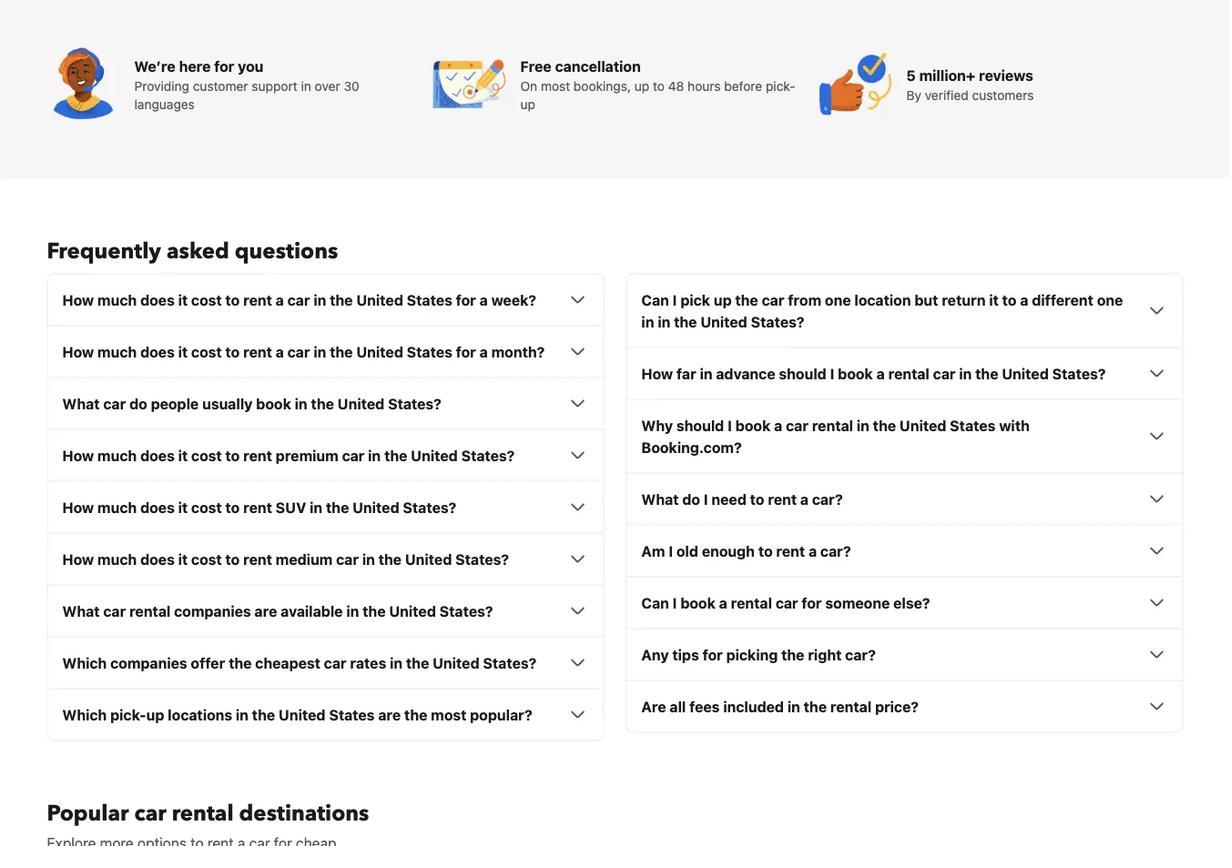 Task type: vqa. For each thing, say whether or not it's contained in the screenshot.
The Most:
no



Task type: locate. For each thing, give the bounding box(es) containing it.
how much does it cost to rent medium car in the united states? button
[[62, 548, 589, 570]]

states left with
[[950, 417, 996, 434]]

a left week?
[[480, 291, 488, 308]]

how for how far in advance should i book a rental car in the united states?
[[641, 365, 673, 382]]

can up any
[[641, 594, 669, 612]]

does for how much does it cost to rent medium car in the united states?
[[140, 551, 175, 568]]

it for how much does it cost to rent medium car in the united states?
[[178, 551, 188, 568]]

popular
[[47, 799, 129, 829]]

cost for how much does it cost to rent suv in the united states?
[[191, 499, 222, 516]]

what for what do i need to rent a car?
[[641, 491, 679, 508]]

car? down why should i book a car rental in the united states with booking.com?
[[812, 491, 843, 508]]

up down the on
[[520, 96, 535, 111]]

1 much from the top
[[97, 291, 137, 308]]

am i old enough to rent a car? button
[[641, 540, 1168, 562]]

0 horizontal spatial one
[[825, 291, 851, 308]]

3 cost from the top
[[191, 447, 222, 464]]

all
[[670, 698, 686, 715]]

cost down usually
[[191, 447, 222, 464]]

how inside how much does it cost to rent a car in the united states for a week? dropdown button
[[62, 291, 94, 308]]

the left popular?
[[404, 706, 427, 724]]

companies left "offer"
[[110, 654, 187, 672]]

which for which companies offer the cheapest car rates  in the united states?
[[62, 654, 107, 672]]

how inside how much does it cost to rent suv in the united states? dropdown button
[[62, 499, 94, 516]]

the inside why should i book a car rental in the united states with booking.com?
[[873, 417, 896, 434]]

rent right "need"
[[768, 491, 797, 508]]

in inside why should i book a car rental in the united states with booking.com?
[[857, 417, 870, 434]]

cost inside dropdown button
[[191, 291, 222, 308]]

cost for how much does it cost to rent premium car in the united states?
[[191, 447, 222, 464]]

0 horizontal spatial are
[[254, 603, 277, 620]]

it
[[178, 291, 188, 308], [989, 291, 999, 308], [178, 343, 188, 360], [178, 447, 188, 464], [178, 499, 188, 516], [178, 551, 188, 568]]

2 which from the top
[[62, 706, 107, 724]]

states inside 'dropdown button'
[[407, 343, 452, 360]]

2 much from the top
[[97, 343, 137, 360]]

million+
[[919, 66, 975, 84]]

car inside can i book a rental car for someone else? dropdown button
[[776, 594, 798, 612]]

questions
[[235, 237, 338, 267]]

can
[[641, 291, 669, 308], [641, 594, 669, 612]]

car inside how far in advance should i book a rental car in the united states? 'dropdown button'
[[933, 365, 956, 382]]

1 horizontal spatial pick-
[[766, 78, 796, 93]]

0 horizontal spatial most
[[431, 706, 467, 724]]

how inside how much does it cost to rent medium car in the united states? dropdown button
[[62, 551, 94, 568]]

rent left medium
[[243, 551, 272, 568]]

i up why should i book a car rental in the united states with booking.com?
[[830, 365, 834, 382]]

car? right right at the bottom right of the page
[[845, 646, 876, 664]]

popular?
[[470, 706, 532, 724]]

to up usually
[[225, 343, 240, 360]]

states
[[407, 291, 452, 308], [407, 343, 452, 360], [950, 417, 996, 434], [329, 706, 375, 724]]

it for how much does it cost to rent a car in the united states for a week?
[[178, 291, 188, 308]]

1 horizontal spatial do
[[682, 491, 700, 508]]

much for how much does it cost to rent premium car in the united states?
[[97, 447, 137, 464]]

do left people
[[129, 395, 147, 412]]

up right pick
[[714, 291, 732, 308]]

are all fees included in the rental price?
[[641, 698, 919, 715]]

5 cost from the top
[[191, 551, 222, 568]]

rent left suv
[[243, 499, 272, 516]]

which inside dropdown button
[[62, 654, 107, 672]]

far
[[677, 365, 696, 382]]

states?
[[751, 313, 804, 330], [1052, 365, 1106, 382], [388, 395, 441, 412], [461, 447, 515, 464], [403, 499, 456, 516], [455, 551, 509, 568], [440, 603, 493, 620], [483, 654, 537, 672]]

customers
[[972, 87, 1034, 102]]

does inside dropdown button
[[140, 291, 175, 308]]

a down 'advance' on the top
[[774, 417, 782, 434]]

the down how far in advance should i book a rental car in the united states?
[[873, 417, 896, 434]]

for left "month?" at left
[[456, 343, 476, 360]]

4 much from the top
[[97, 499, 137, 516]]

for right tips
[[703, 646, 723, 664]]

1 vertical spatial do
[[682, 491, 700, 508]]

1 vertical spatial can
[[641, 594, 669, 612]]

0 vertical spatial can
[[641, 291, 669, 308]]

one right from
[[825, 291, 851, 308]]

which pick-up locations in the united states are the most popular?
[[62, 706, 532, 724]]

car? up someone
[[820, 542, 851, 560]]

free cancellation on most bookings, up to 48 hours before pick- up
[[520, 57, 796, 111]]

to down usually
[[225, 447, 240, 464]]

available
[[281, 603, 343, 620]]

for left week?
[[456, 291, 476, 308]]

1 one from the left
[[825, 291, 851, 308]]

the right rates
[[406, 654, 429, 672]]

in inside we're here for you providing customer support in over 30 languages
[[301, 78, 311, 93]]

pick
[[680, 291, 710, 308]]

cost for how much does it cost to rent a car in the united states for a week?
[[191, 291, 222, 308]]

the up how much does it cost to rent suv in the united states? dropdown button
[[384, 447, 407, 464]]

1 vertical spatial should
[[676, 417, 724, 434]]

book down 'advance' on the top
[[735, 417, 771, 434]]

verified
[[925, 87, 969, 102]]

for inside dropdown button
[[456, 291, 476, 308]]

a down 'can i pick up the car from one location but return it to a different one in in the united states?'
[[877, 365, 885, 382]]

do left "need"
[[682, 491, 700, 508]]

it inside 'dropdown button'
[[178, 343, 188, 360]]

price?
[[875, 698, 919, 715]]

can for can i book a rental car for someone else?
[[641, 594, 669, 612]]

a down 'questions'
[[276, 291, 284, 308]]

0 vertical spatial are
[[254, 603, 277, 620]]

return
[[942, 291, 986, 308]]

which
[[62, 654, 107, 672], [62, 706, 107, 724]]

we're
[[134, 57, 175, 74]]

2 cost from the top
[[191, 343, 222, 360]]

3 does from the top
[[140, 447, 175, 464]]

0 vertical spatial should
[[779, 365, 827, 382]]

can for can i pick up the car from one location but return it to a different one in in the united states?
[[641, 291, 669, 308]]

to right return
[[1002, 291, 1017, 308]]

for left someone
[[802, 594, 822, 612]]

pick-
[[766, 78, 796, 93], [110, 706, 146, 724]]

can i book a rental car for someone else?
[[641, 594, 930, 612]]

in
[[301, 78, 311, 93], [314, 291, 326, 308], [641, 313, 654, 330], [658, 313, 670, 330], [314, 343, 326, 360], [700, 365, 713, 382], [959, 365, 972, 382], [295, 395, 307, 412], [857, 417, 870, 434], [368, 447, 381, 464], [310, 499, 322, 516], [362, 551, 375, 568], [346, 603, 359, 620], [390, 654, 403, 672], [788, 698, 800, 715], [236, 706, 249, 724]]

are down rates
[[378, 706, 401, 724]]

rent up what car do people usually book in the united states?
[[243, 343, 272, 360]]

car inside how much does it cost to rent medium car in the united states? dropdown button
[[336, 551, 359, 568]]

car inside 'can i pick up the car from one location but return it to a different one in in the united states?'
[[762, 291, 784, 308]]

can inside dropdown button
[[641, 594, 669, 612]]

location
[[854, 291, 911, 308]]

rental
[[888, 365, 930, 382], [812, 417, 853, 434], [731, 594, 772, 612], [129, 603, 171, 620], [830, 698, 872, 715], [172, 799, 234, 829]]

why should i book a car rental in the united states with booking.com? button
[[641, 415, 1168, 458]]

how much does it cost to rent medium car in the united states?
[[62, 551, 509, 568]]

a down why should i book a car rental in the united states with booking.com?
[[800, 491, 809, 508]]

states? inside the what car do people usually book in the united states? dropdown button
[[388, 395, 441, 412]]

most inside free cancellation on most bookings, up to 48 hours before pick- up
[[541, 78, 570, 93]]

to right enough
[[758, 542, 773, 560]]

to
[[653, 78, 665, 93], [225, 291, 240, 308], [1002, 291, 1017, 308], [225, 343, 240, 360], [225, 447, 240, 464], [750, 491, 764, 508], [225, 499, 240, 516], [758, 542, 773, 560], [225, 551, 240, 568]]

united
[[356, 291, 403, 308], [701, 313, 747, 330], [356, 343, 403, 360], [1002, 365, 1049, 382], [338, 395, 384, 412], [900, 417, 946, 434], [411, 447, 458, 464], [353, 499, 399, 516], [405, 551, 452, 568], [389, 603, 436, 620], [433, 654, 480, 672], [279, 706, 326, 724]]

pick- left locations
[[110, 706, 146, 724]]

2 vertical spatial what
[[62, 603, 100, 620]]

cost inside 'dropdown button'
[[191, 343, 222, 360]]

over
[[315, 78, 340, 93]]

the right suv
[[326, 499, 349, 516]]

car inside the how much does it cost to rent premium car in the united states? dropdown button
[[342, 447, 365, 464]]

rates
[[350, 654, 386, 672]]

i left old
[[669, 542, 673, 560]]

book inside 'dropdown button'
[[838, 365, 873, 382]]

1 horizontal spatial most
[[541, 78, 570, 93]]

medium
[[276, 551, 333, 568]]

most inside dropdown button
[[431, 706, 467, 724]]

most left popular?
[[431, 706, 467, 724]]

for inside dropdown button
[[703, 646, 723, 664]]

free cancellation image
[[433, 48, 506, 120]]

to left 48 on the top right of page
[[653, 78, 665, 93]]

a left different
[[1020, 291, 1028, 308]]

car? inside dropdown button
[[820, 542, 851, 560]]

1 which from the top
[[62, 654, 107, 672]]

for up customer
[[214, 57, 234, 74]]

how inside how much does it cost to rent a car in the united states for a month? 'dropdown button'
[[62, 343, 94, 360]]

1 does from the top
[[140, 291, 175, 308]]

2 does from the top
[[140, 343, 175, 360]]

book inside dropdown button
[[680, 594, 716, 612]]

with
[[999, 417, 1030, 434]]

cost up usually
[[191, 343, 222, 360]]

for inside we're here for you providing customer support in over 30 languages
[[214, 57, 234, 74]]

0 horizontal spatial pick-
[[110, 706, 146, 724]]

else?
[[893, 594, 930, 612]]

5 much from the top
[[97, 551, 137, 568]]

rent up can i book a rental car for someone else?
[[776, 542, 805, 560]]

1 vertical spatial pick-
[[110, 706, 146, 724]]

1 horizontal spatial one
[[1097, 291, 1123, 308]]

are left "available"
[[254, 603, 277, 620]]

5 million+ reviews image
[[819, 48, 892, 120]]

cost left suv
[[191, 499, 222, 516]]

how much does it cost to rent suv in the united states?
[[62, 499, 456, 516]]

do
[[129, 395, 147, 412], [682, 491, 700, 508]]

i up tips
[[673, 594, 677, 612]]

rent left premium
[[243, 447, 272, 464]]

reviews
[[979, 66, 1033, 84]]

cost down how much does it cost to rent suv in the united states?
[[191, 551, 222, 568]]

does for how much does it cost to rent suv in the united states?
[[140, 499, 175, 516]]

1 vertical spatial most
[[431, 706, 467, 724]]

the up rates
[[363, 603, 386, 620]]

2 can from the top
[[641, 594, 669, 612]]

i left pick
[[673, 291, 677, 308]]

can inside 'can i pick up the car from one location but return it to a different one in in the united states?'
[[641, 291, 669, 308]]

does for how much does it cost to rent a car in the united states for a month?
[[140, 343, 175, 360]]

a
[[276, 291, 284, 308], [480, 291, 488, 308], [1020, 291, 1028, 308], [276, 343, 284, 360], [480, 343, 488, 360], [877, 365, 885, 382], [774, 417, 782, 434], [800, 491, 809, 508], [809, 542, 817, 560], [719, 594, 727, 612]]

i
[[673, 291, 677, 308], [830, 365, 834, 382], [728, 417, 732, 434], [704, 491, 708, 508], [669, 542, 673, 560], [673, 594, 677, 612]]

most right the on
[[541, 78, 570, 93]]

should up booking.com?
[[676, 417, 724, 434]]

0 vertical spatial most
[[541, 78, 570, 93]]

states down rates
[[329, 706, 375, 724]]

why should i book a car rental in the united states with booking.com?
[[641, 417, 1030, 456]]

1 vertical spatial are
[[378, 706, 401, 724]]

up
[[634, 78, 649, 93], [520, 96, 535, 111], [714, 291, 732, 308], [146, 706, 164, 724]]

does for how much does it cost to rent a car in the united states for a week?
[[140, 291, 175, 308]]

1 horizontal spatial are
[[378, 706, 401, 724]]

0 vertical spatial car?
[[812, 491, 843, 508]]

book up why should i book a car rental in the united states with booking.com?
[[838, 365, 873, 382]]

1 vertical spatial car?
[[820, 542, 851, 560]]

what car rental companies are available in the united states?
[[62, 603, 493, 620]]

4 cost from the top
[[191, 499, 222, 516]]

one
[[825, 291, 851, 308], [1097, 291, 1123, 308]]

how inside how far in advance should i book a rental car in the united states? 'dropdown button'
[[641, 365, 673, 382]]

i up booking.com?
[[728, 417, 732, 434]]

1 vertical spatial what
[[641, 491, 679, 508]]

3 much from the top
[[97, 447, 137, 464]]

which for which pick-up locations in the united states are the most popular?
[[62, 706, 107, 724]]

rent inside 'dropdown button'
[[243, 343, 272, 360]]

we're here for you image
[[47, 48, 120, 120]]

a up can i book a rental car for someone else?
[[809, 542, 817, 560]]

am
[[641, 542, 665, 560]]

book right usually
[[256, 395, 291, 412]]

does inside 'dropdown button'
[[140, 343, 175, 360]]

book down old
[[680, 594, 716, 612]]

one right different
[[1097, 291, 1123, 308]]

cost down asked
[[191, 291, 222, 308]]

0 horizontal spatial should
[[676, 417, 724, 434]]

to right "need"
[[750, 491, 764, 508]]

am i old enough to rent a car?
[[641, 542, 851, 560]]

car inside which companies offer the cheapest car rates  in the united states? dropdown button
[[324, 654, 347, 672]]

much
[[97, 291, 137, 308], [97, 343, 137, 360], [97, 447, 137, 464], [97, 499, 137, 516], [97, 551, 137, 568]]

i inside why should i book a car rental in the united states with booking.com?
[[728, 417, 732, 434]]

1 cost from the top
[[191, 291, 222, 308]]

book
[[838, 365, 873, 382], [256, 395, 291, 412], [735, 417, 771, 434], [680, 594, 716, 612]]

it for how much does it cost to rent a car in the united states for a month?
[[178, 343, 188, 360]]

0 vertical spatial which
[[62, 654, 107, 672]]

0 vertical spatial what
[[62, 395, 100, 412]]

before
[[724, 78, 762, 93]]

should right 'advance' on the top
[[779, 365, 827, 382]]

1 vertical spatial which
[[62, 706, 107, 724]]

which inside dropdown button
[[62, 706, 107, 724]]

does
[[140, 291, 175, 308], [140, 343, 175, 360], [140, 447, 175, 464], [140, 499, 175, 516], [140, 551, 175, 568]]

can left pick
[[641, 291, 669, 308]]

a down how much does it cost to rent a car in the united states for a week?
[[276, 343, 284, 360]]

pick- right the before
[[766, 78, 796, 93]]

support
[[252, 78, 298, 93]]

rental inside why should i book a car rental in the united states with booking.com?
[[812, 417, 853, 434]]

rent
[[243, 291, 272, 308], [243, 343, 272, 360], [243, 447, 272, 464], [768, 491, 797, 508], [243, 499, 272, 516], [776, 542, 805, 560], [243, 551, 272, 568]]

states? inside how much does it cost to rent medium car in the united states? dropdown button
[[455, 551, 509, 568]]

any tips for picking the right car?
[[641, 646, 876, 664]]

how
[[62, 291, 94, 308], [62, 343, 94, 360], [641, 365, 673, 382], [62, 447, 94, 464], [62, 499, 94, 516], [62, 551, 94, 568]]

1 can from the top
[[641, 291, 669, 308]]

it for how much does it cost to rent premium car in the united states?
[[178, 447, 188, 464]]

4 does from the top
[[140, 499, 175, 516]]

a left "month?" at left
[[480, 343, 488, 360]]

are
[[254, 603, 277, 620], [378, 706, 401, 724]]

1 horizontal spatial should
[[779, 365, 827, 382]]

states left "month?" at left
[[407, 343, 452, 360]]

much inside dropdown button
[[97, 291, 137, 308]]

to down how much does it cost to rent suv in the united states?
[[225, 551, 240, 568]]

5 does from the top
[[140, 551, 175, 568]]

companies up "offer"
[[174, 603, 251, 620]]

what
[[62, 395, 100, 412], [641, 491, 679, 508], [62, 603, 100, 620]]

car? for am i old enough to rent a car?
[[820, 542, 851, 560]]

much inside 'dropdown button'
[[97, 343, 137, 360]]

you
[[238, 57, 264, 74]]

rent inside dropdown button
[[243, 291, 272, 308]]

rent down 'questions'
[[243, 291, 272, 308]]

are inside dropdown button
[[254, 603, 277, 620]]

how inside dropdown button
[[62, 447, 94, 464]]

a inside 'can i pick up the car from one location but return it to a different one in in the united states?'
[[1020, 291, 1028, 308]]

the up the what car do people usually book in the united states? dropdown button
[[330, 343, 353, 360]]

pick- inside dropdown button
[[110, 706, 146, 724]]

0 vertical spatial do
[[129, 395, 147, 412]]

0 vertical spatial pick-
[[766, 78, 796, 93]]



Task type: describe. For each thing, give the bounding box(es) containing it.
what for what car do people usually book in the united states?
[[62, 395, 100, 412]]

1 vertical spatial companies
[[110, 654, 187, 672]]

rent for how much does it cost to rent a car in the united states for a week?
[[243, 291, 272, 308]]

car? for what do i need to rent a car?
[[812, 491, 843, 508]]

asked
[[167, 237, 229, 267]]

much for how much does it cost to rent a car in the united states for a week?
[[97, 291, 137, 308]]

rental inside 'dropdown button'
[[888, 365, 930, 382]]

how for how much does it cost to rent suv in the united states?
[[62, 499, 94, 516]]

different
[[1032, 291, 1094, 308]]

to inside 'can i pick up the car from one location but return it to a different one in in the united states?'
[[1002, 291, 1017, 308]]

the down pick
[[674, 313, 697, 330]]

does for how much does it cost to rent premium car in the united states?
[[140, 447, 175, 464]]

states? inside which companies offer the cheapest car rates  in the united states? dropdown button
[[483, 654, 537, 672]]

the right pick
[[735, 291, 758, 308]]

what car do people usually book in the united states? button
[[62, 393, 589, 415]]

states left week?
[[407, 291, 452, 308]]

pick- inside free cancellation on most bookings, up to 48 hours before pick- up
[[766, 78, 796, 93]]

destinations
[[239, 799, 369, 829]]

how much does it cost to rent premium car in the united states?
[[62, 447, 515, 464]]

which companies offer the cheapest car rates  in the united states? button
[[62, 652, 589, 674]]

people
[[151, 395, 199, 412]]

united inside 'can i pick up the car from one location but return it to a different one in in the united states?'
[[701, 313, 747, 330]]

states? inside 'can i pick up the car from one location but return it to a different one in in the united states?'
[[751, 313, 804, 330]]

how much does it cost to rent suv in the united states? button
[[62, 497, 589, 518]]

cheapest
[[255, 654, 320, 672]]

week?
[[491, 291, 536, 308]]

rent for how much does it cost to rent a car in the united states for a month?
[[243, 343, 272, 360]]

hours
[[688, 78, 721, 93]]

it for how much does it cost to rent suv in the united states?
[[178, 499, 188, 516]]

why
[[641, 417, 673, 434]]

are all fees included in the rental price? button
[[641, 696, 1168, 718]]

rent for how much does it cost to rent suv in the united states?
[[243, 499, 272, 516]]

2 vertical spatial car?
[[845, 646, 876, 664]]

much for how much does it cost to rent medium car in the united states?
[[97, 551, 137, 568]]

to inside free cancellation on most bookings, up to 48 hours before pick- up
[[653, 78, 665, 93]]

someone
[[825, 594, 890, 612]]

0 vertical spatial companies
[[174, 603, 251, 620]]

car inside the what car do people usually book in the united states? dropdown button
[[103, 395, 126, 412]]

the down right at the bottom right of the page
[[804, 698, 827, 715]]

how much does it cost to rent a car in the united states for a week? button
[[62, 289, 589, 311]]

how far in advance should i book a rental car in the united states?
[[641, 365, 1106, 382]]

states? inside how far in advance should i book a rental car in the united states? 'dropdown button'
[[1052, 365, 1106, 382]]

to down asked
[[225, 291, 240, 308]]

how much does it cost to rent a car in the united states for a week?
[[62, 291, 536, 308]]

how much does it cost to rent a car in the united states for a month?
[[62, 343, 545, 360]]

the down return
[[975, 365, 998, 382]]

included
[[723, 698, 784, 715]]

suv
[[276, 499, 306, 516]]

should inside why should i book a car rental in the united states with booking.com?
[[676, 417, 724, 434]]

need
[[712, 491, 747, 508]]

rental inside dropdown button
[[731, 594, 772, 612]]

the up how much does it cost to rent a car in the united states for a month? 'dropdown button'
[[330, 291, 353, 308]]

booking.com?
[[641, 439, 742, 456]]

bookings,
[[574, 78, 631, 93]]

premium
[[276, 447, 338, 464]]

any tips for picking the right car? button
[[641, 644, 1168, 666]]

can i pick up the car from one location but return it to a different one in in the united states? button
[[641, 289, 1168, 333]]

car inside what car rental companies are available in the united states? dropdown button
[[103, 603, 126, 620]]

frequently
[[47, 237, 161, 267]]

advance
[[716, 365, 775, 382]]

cost for how much does it cost to rent medium car in the united states?
[[191, 551, 222, 568]]

are
[[641, 698, 666, 715]]

cost for how much does it cost to rent a car in the united states for a month?
[[191, 343, 222, 360]]

how much does it cost to rent a car in the united states for a month? button
[[62, 341, 589, 363]]

how for how much does it cost to rent a car in the united states for a week?
[[62, 291, 94, 308]]

0 horizontal spatial do
[[129, 395, 147, 412]]

what do i need to rent a car? button
[[641, 488, 1168, 510]]

frequently asked questions
[[47, 237, 338, 267]]

picking
[[726, 646, 778, 664]]

the up what car rental companies are available in the united states? dropdown button in the bottom left of the page
[[378, 551, 402, 568]]

how for how much does it cost to rent premium car in the united states?
[[62, 447, 94, 464]]

to inside 'dropdown button'
[[225, 343, 240, 360]]

much for how much does it cost to rent suv in the united states?
[[97, 499, 137, 516]]

48
[[668, 78, 684, 93]]

we're here for you providing customer support in over 30 languages
[[134, 57, 359, 111]]

the left right at the bottom right of the page
[[781, 646, 805, 664]]

states? inside the how much does it cost to rent premium car in the united states? dropdown button
[[461, 447, 515, 464]]

the down how much does it cost to rent a car in the united states for a month? 'dropdown button'
[[311, 395, 334, 412]]

fees
[[689, 698, 720, 715]]

what for what car rental companies are available in the united states?
[[62, 603, 100, 620]]

a inside why should i book a car rental in the united states with booking.com?
[[774, 417, 782, 434]]

car inside why should i book a car rental in the united states with booking.com?
[[786, 417, 809, 434]]

usually
[[202, 395, 253, 412]]

how far in advance should i book a rental car in the united states? button
[[641, 363, 1168, 385]]

rent for how much does it cost to rent premium car in the united states?
[[243, 447, 272, 464]]

the down cheapest on the bottom left
[[252, 706, 275, 724]]

how much does it cost to rent premium car in the united states? button
[[62, 445, 589, 466]]

free
[[520, 57, 552, 74]]

languages
[[134, 96, 195, 111]]

up left locations
[[146, 706, 164, 724]]

car inside how much does it cost to rent a car in the united states for a week? dropdown button
[[287, 291, 310, 308]]

for inside 'dropdown button'
[[456, 343, 476, 360]]

how for how much does it cost to rent medium car in the united states?
[[62, 551, 94, 568]]

up inside 'can i pick up the car from one location but return it to a different one in in the united states?'
[[714, 291, 732, 308]]

any
[[641, 646, 669, 664]]

a down enough
[[719, 594, 727, 612]]

states inside why should i book a car rental in the united states with booking.com?
[[950, 417, 996, 434]]

2 one from the left
[[1097, 291, 1123, 308]]

customer
[[193, 78, 248, 93]]

enough
[[702, 542, 755, 560]]

tips
[[672, 646, 699, 664]]

here
[[179, 57, 211, 74]]

from
[[788, 291, 821, 308]]

book inside why should i book a car rental in the united states with booking.com?
[[735, 417, 771, 434]]

i inside 'can i pick up the car from one location but return it to a different one in in the united states?'
[[673, 291, 677, 308]]

can i book a rental car for someone else? button
[[641, 592, 1168, 614]]

offer
[[191, 654, 225, 672]]

to inside dropdown button
[[758, 542, 773, 560]]

should inside 'dropdown button'
[[779, 365, 827, 382]]

how for how much does it cost to rent a car in the united states for a month?
[[62, 343, 94, 360]]

i left "need"
[[704, 491, 708, 508]]

what car rental companies are available in the united states? button
[[62, 600, 589, 622]]

30
[[344, 78, 359, 93]]

states? inside what car rental companies are available in the united states? dropdown button
[[440, 603, 493, 620]]

which companies offer the cheapest car rates  in the united states?
[[62, 654, 537, 672]]

rental inside dropdown button
[[830, 698, 872, 715]]

5 million+ reviews by verified customers
[[906, 66, 1034, 102]]

old
[[676, 542, 698, 560]]

united inside why should i book a car rental in the united states with booking.com?
[[900, 417, 946, 434]]

but
[[915, 291, 938, 308]]

what car do people usually book in the united states?
[[62, 395, 441, 412]]

by
[[906, 87, 921, 102]]

on
[[520, 78, 537, 93]]

it inside 'can i pick up the car from one location but return it to a different one in in the united states?'
[[989, 291, 999, 308]]

can i pick up the car from one location but return it to a different one in in the united states?
[[641, 291, 1123, 330]]

providing
[[134, 78, 189, 93]]

for inside dropdown button
[[802, 594, 822, 612]]

which pick-up locations in the united states are the most popular? button
[[62, 704, 589, 726]]

rent for how much does it cost to rent medium car in the united states?
[[243, 551, 272, 568]]

much for how much does it cost to rent a car in the united states for a month?
[[97, 343, 137, 360]]

i inside 'dropdown button'
[[830, 365, 834, 382]]

5
[[906, 66, 916, 84]]

right
[[808, 646, 842, 664]]

car inside how much does it cost to rent a car in the united states for a month? 'dropdown button'
[[287, 343, 310, 360]]

month?
[[491, 343, 545, 360]]

rent inside dropdown button
[[776, 542, 805, 560]]

the right "offer"
[[229, 654, 252, 672]]

to left suv
[[225, 499, 240, 516]]

up left 48 on the top right of page
[[634, 78, 649, 93]]

are inside dropdown button
[[378, 706, 401, 724]]

what do i need to rent a car?
[[641, 491, 843, 508]]

cancellation
[[555, 57, 641, 74]]

locations
[[168, 706, 232, 724]]

popular car rental destinations
[[47, 799, 369, 829]]

states? inside how much does it cost to rent suv in the united states? dropdown button
[[403, 499, 456, 516]]



